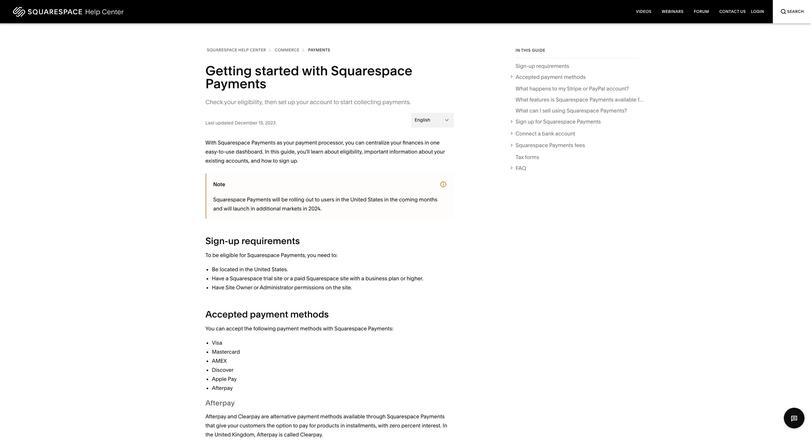 Task type: describe. For each thing, give the bounding box(es) containing it.
a down located
[[226, 276, 229, 282]]

squarespace up forms
[[516, 142, 548, 149]]

to inside squarespace payments will be rolling out to users in the united states in the coming months and will launch in additional markets in 2024.
[[315, 197, 320, 203]]

united inside afterpay and clearpay are alternative payment methods available through squarespace payments that give your customers the option to pay for products in installments, with zero percent interest. in the united kingdom, afterpay is called clearpay.
[[215, 432, 231, 439]]

dashboard.
[[236, 149, 264, 155]]

months
[[419, 197, 438, 203]]

in inside the with squarespace payments as your payment processor, you can centralize your finances in one easy-to-use dashboard. in this guide, you'll learn about eligibility, important information about your existing accounts, and how to sign up.
[[425, 140, 429, 146]]

installments,
[[346, 423, 377, 430]]

for?
[[638, 97, 648, 103]]

be
[[212, 267, 219, 273]]

in right 'states'
[[384, 197, 389, 203]]

payment for afterpay and clearpay are alternative payment methods available through squarespace payments that give your customers the option to pay for products in installments, with zero percent interest. in the united kingdom, afterpay is called clearpay.
[[298, 414, 319, 421]]

start
[[341, 98, 353, 106]]

sign
[[516, 119, 527, 125]]

trial
[[264, 276, 273, 282]]

to-
[[219, 149, 226, 155]]

to inside the with squarespace payments as your payment processor, you can centralize your finances in one easy-to-use dashboard. in this guide, you'll learn about eligibility, important information about your existing accounts, and how to sign up.
[[273, 158, 278, 164]]

percent
[[402, 423, 421, 430]]

on
[[326, 285, 332, 291]]

sign
[[279, 158, 290, 164]]

states.
[[272, 267, 288, 273]]

guide
[[532, 48, 546, 53]]

last
[[206, 120, 214, 126]]

your right 'set'
[[297, 98, 309, 106]]

amex
[[212, 358, 227, 365]]

commerce
[[275, 48, 300, 52]]

to
[[206, 252, 211, 259]]

2 site from the left
[[340, 276, 349, 282]]

accepted payment methods inside dropdown button
[[516, 74, 586, 80]]

in right users at the left top
[[336, 197, 340, 203]]

payment for you can accept the following payment methods with squarespace payments:
[[277, 326, 299, 332]]

forum link
[[689, 0, 715, 23]]

your up information
[[391, 140, 402, 146]]

stripe
[[567, 86, 582, 92]]

eligibility, inside the with squarespace payments as your payment processor, you can centralize your finances in one easy-to-use dashboard. in this guide, you'll learn about eligibility, important information about your existing accounts, and how to sign up.
[[340, 149, 363, 155]]

and inside afterpay and clearpay are alternative payment methods available through squarespace payments that give your customers the option to pay for products in installments, with zero percent interest. in the united kingdom, afterpay is called clearpay.
[[228, 414, 237, 421]]

a left business
[[362, 276, 365, 282]]

help
[[239, 48, 249, 52]]

the right accept
[[244, 326, 252, 332]]

apple
[[212, 376, 227, 383]]

easy-
[[206, 149, 219, 155]]

a inside dropdown button
[[538, 131, 541, 137]]

sign up for squarespace payments
[[516, 119, 601, 125]]

administrator
[[260, 285, 293, 291]]

2 about from the left
[[419, 149, 433, 155]]

your inside afterpay and clearpay are alternative payment methods available through squarespace payments that give your customers the option to pay for products in installments, with zero percent interest. in the united kingdom, afterpay is called clearpay.
[[228, 423, 239, 430]]

in inside the with squarespace payments as your payment processor, you can centralize your finances in one easy-to-use dashboard. in this guide, you'll learn about eligibility, important information about your existing accounts, and how to sign up.
[[265, 149, 270, 155]]

for inside sign up for squarespace payments "link"
[[536, 119, 542, 125]]

existing
[[206, 158, 225, 164]]

pay
[[299, 423, 308, 430]]

your right check
[[224, 98, 236, 106]]

up down in this guide
[[529, 63, 535, 69]]

contact
[[720, 9, 740, 14]]

0 vertical spatial will
[[272, 197, 280, 203]]

states
[[368, 197, 383, 203]]

payment up following
[[250, 309, 288, 320]]

what happens to my stripe or paypal account?
[[516, 86, 629, 92]]

the up owner at the bottom left
[[245, 267, 253, 273]]

tax forms
[[516, 154, 540, 161]]

customers
[[240, 423, 266, 430]]

what for what can i sell using squarespace payments?
[[516, 108, 529, 114]]

afterpay and clearpay are alternative payment methods available through squarespace payments that give your customers the option to pay for products in installments, with zero percent interest. in the united kingdom, afterpay is called clearpay.
[[206, 414, 448, 439]]

interest.
[[422, 423, 442, 430]]

the down that
[[206, 432, 213, 439]]

squarespace left 'help'
[[207, 48, 237, 52]]

accepted payment methods link
[[516, 73, 639, 82]]

us
[[741, 9, 746, 14]]

in inside be located in the united states. have a squarespace trial site or a paid squarespace site with a business plan or higher. have site owner or administrator permissions on the site.
[[240, 267, 244, 273]]

squarespace up on
[[307, 276, 339, 282]]

check
[[206, 98, 223, 106]]

0 horizontal spatial accepted payment methods
[[206, 309, 329, 320]]

available inside afterpay and clearpay are alternative payment methods available through squarespace payments that give your customers the option to pay for products in installments, with zero percent interest. in the united kingdom, afterpay is called clearpay.
[[344, 414, 365, 421]]

0 horizontal spatial for
[[240, 252, 246, 259]]

be inside squarespace payments will be rolling out to users in the united states in the coming months and will launch in additional markets in 2024.
[[282, 197, 288, 203]]

15,
[[259, 120, 264, 126]]

learn
[[311, 149, 324, 155]]

be located in the united states. have a squarespace trial site or a paid squarespace site with a business plan or higher. have site owner or administrator permissions on the site.
[[212, 267, 424, 291]]

faq
[[516, 165, 527, 172]]

squarespace help center
[[207, 48, 266, 52]]

sign up for squarespace payments button
[[509, 117, 639, 127]]

to:
[[332, 252, 338, 259]]

payments,
[[281, 252, 306, 259]]

0 horizontal spatial sign-
[[206, 236, 228, 247]]

up.
[[291, 158, 298, 164]]

getting started with squarespace payments
[[206, 63, 413, 92]]

your down one
[[434, 149, 445, 155]]

login
[[752, 9, 765, 14]]

guide,
[[281, 149, 296, 155]]

you inside the with squarespace payments as your payment processor, you can centralize your finances in one easy-to-use dashboard. in this guide, you'll learn about eligibility, important information about your existing accounts, and how to sign up.
[[345, 140, 354, 146]]

faq link
[[516, 164, 639, 173]]

payments inside what features is squarespace payments available for? link
[[590, 97, 614, 103]]

in inside afterpay and clearpay are alternative payment methods available through squarespace payments that give your customers the option to pay for products in installments, with zero percent interest. in the united kingdom, afterpay is called clearpay.
[[443, 423, 448, 430]]

payments inside the with squarespace payments as your payment processor, you can centralize your finances in one easy-to-use dashboard. in this guide, you'll learn about eligibility, important information about your existing accounts, and how to sign up.
[[252, 140, 276, 146]]

to be eligible for squarespace payments, you need to:
[[206, 252, 338, 259]]

a left paid
[[290, 276, 293, 282]]

you can accept the following payment methods with squarespace payments:
[[206, 326, 394, 332]]

bank
[[542, 131, 554, 137]]

squarespace down what features is squarespace payments available for? link
[[567, 108, 600, 114]]

account?
[[607, 86, 629, 92]]

payments inside squarespace payments fees link
[[550, 142, 574, 149]]

with inside afterpay and clearpay are alternative payment methods available through squarespace payments that give your customers the option to pay for products in installments, with zero percent interest. in the united kingdom, afterpay is called clearpay.
[[378, 423, 389, 430]]

to left start
[[334, 98, 339, 106]]

rolling
[[289, 197, 305, 203]]

faq button
[[509, 164, 639, 173]]

2 have from the top
[[212, 285, 225, 291]]

site
[[226, 285, 235, 291]]

need
[[318, 252, 330, 259]]

methods inside afterpay and clearpay are alternative payment methods available through squarespace payments that give your customers the option to pay for products in installments, with zero percent interest. in the united kingdom, afterpay is called clearpay.
[[320, 414, 342, 421]]

united inside be located in the united states. have a squarespace trial site or a paid squarespace site with a business plan or higher. have site owner or administrator permissions on the site.
[[254, 267, 271, 273]]

squarespace left payments:
[[335, 326, 367, 332]]

sign up for squarespace payments link
[[516, 117, 639, 127]]

1 horizontal spatial this
[[522, 48, 531, 53]]

zero
[[390, 423, 400, 430]]

1 vertical spatial be
[[213, 252, 219, 259]]

account inside dropdown button
[[556, 131, 576, 137]]

getting
[[206, 63, 252, 79]]

visa
[[212, 340, 222, 347]]

in right launch
[[251, 206, 255, 212]]

0 horizontal spatial will
[[224, 206, 232, 212]]

forum
[[694, 9, 710, 14]]

clearpay
[[238, 414, 260, 421]]

english
[[415, 117, 431, 123]]

you
[[206, 326, 215, 332]]

users
[[321, 197, 335, 203]]

squarespace payments fees button
[[509, 141, 639, 150]]

0 horizontal spatial account
[[310, 98, 332, 106]]

accepted payment methods button
[[509, 73, 639, 82]]

contact us
[[720, 9, 746, 14]]

accounts,
[[226, 158, 250, 164]]

additional
[[256, 206, 281, 212]]

december
[[235, 120, 258, 126]]

through
[[367, 414, 386, 421]]

paid
[[294, 276, 305, 282]]



Task type: vqa. For each thing, say whether or not it's contained in the screenshot.
Tell
no



Task type: locate. For each thing, give the bounding box(es) containing it.
0 vertical spatial be
[[282, 197, 288, 203]]

3 what from the top
[[516, 108, 529, 114]]

1 horizontal spatial you
[[345, 140, 354, 146]]

0 vertical spatial you
[[345, 140, 354, 146]]

important
[[364, 149, 388, 155]]

payments down "paypal"
[[590, 97, 614, 103]]

0 vertical spatial eligibility,
[[238, 98, 263, 106]]

united down give
[[215, 432, 231, 439]]

0 vertical spatial available
[[615, 97, 637, 103]]

is
[[551, 97, 555, 103], [279, 432, 283, 439]]

this inside the with squarespace payments as your payment processor, you can centralize your finances in one easy-to-use dashboard. in this guide, you'll learn about eligibility, important information about your existing accounts, and how to sign up.
[[271, 149, 280, 155]]

sign-up requirements down guide
[[516, 63, 570, 69]]

1 horizontal spatial united
[[254, 267, 271, 273]]

1 vertical spatial accepted payment methods
[[206, 309, 329, 320]]

plan
[[389, 276, 399, 282]]

squarespace inside "link"
[[544, 119, 576, 125]]

0 vertical spatial is
[[551, 97, 555, 103]]

or right the plan in the left bottom of the page
[[401, 276, 406, 282]]

0 horizontal spatial about
[[325, 149, 339, 155]]

in left one
[[425, 140, 429, 146]]

payments inside sign up for squarespace payments "link"
[[577, 119, 601, 125]]

0 vertical spatial sign-
[[516, 63, 529, 69]]

sign-up requirements up to be eligible for squarespace payments, you need to:
[[206, 236, 300, 247]]

squarespace up states.
[[247, 252, 280, 259]]

what features is squarespace payments available for? link
[[516, 95, 648, 106]]

what happens to my stripe or paypal account? link
[[516, 84, 629, 95]]

be right to
[[213, 252, 219, 259]]

1 vertical spatial united
[[254, 267, 271, 273]]

0 vertical spatial this
[[522, 48, 531, 53]]

1 horizontal spatial for
[[309, 423, 316, 430]]

accepted up accept
[[206, 309, 248, 320]]

payment for with squarespace payments as your payment processor, you can centralize your finances in one easy-to-use dashboard. in this guide, you'll learn about eligibility, important information about your existing accounts, and how to sign up.
[[296, 140, 317, 146]]

squarespace
[[207, 48, 237, 52], [331, 63, 413, 79], [556, 97, 589, 103], [567, 108, 600, 114], [544, 119, 576, 125], [218, 140, 250, 146], [516, 142, 548, 149], [213, 197, 246, 203], [247, 252, 280, 259], [230, 276, 262, 282], [307, 276, 339, 282], [335, 326, 367, 332], [387, 414, 420, 421]]

with inside be located in the united states. have a squarespace trial site or a paid squarespace site with a business plan or higher. have site owner or administrator permissions on the site.
[[350, 276, 360, 282]]

forms
[[525, 154, 540, 161]]

webinars
[[662, 9, 684, 14]]

united inside squarespace payments will be rolling out to users in the united states in the coming months and will launch in additional markets in 2024.
[[351, 197, 367, 203]]

2 vertical spatial united
[[215, 432, 231, 439]]

0 horizontal spatial is
[[279, 432, 283, 439]]

a left bank
[[538, 131, 541, 137]]

one
[[431, 140, 440, 146]]

0 horizontal spatial can
[[216, 326, 225, 332]]

0 vertical spatial account
[[310, 98, 332, 106]]

or right stripe
[[583, 86, 588, 92]]

option
[[276, 423, 292, 430]]

to right how
[[273, 158, 278, 164]]

payments up connect a bank account link
[[577, 119, 601, 125]]

1 vertical spatial this
[[271, 149, 280, 155]]

using
[[552, 108, 566, 114]]

payments inside 'getting started with squarespace payments'
[[206, 76, 267, 92]]

1 horizontal spatial account
[[556, 131, 576, 137]]

the right users at the left top
[[341, 197, 349, 203]]

squarespace inside 'getting started with squarespace payments'
[[331, 63, 413, 79]]

methods inside dropdown button
[[564, 74, 586, 80]]

my
[[559, 86, 566, 92]]

and inside the with squarespace payments as your payment processor, you can centralize your finances in one easy-to-use dashboard. in this guide, you'll learn about eligibility, important information about your existing accounts, and how to sign up.
[[251, 158, 260, 164]]

that
[[206, 423, 215, 430]]

1 vertical spatial and
[[213, 206, 223, 212]]

accepted payment methods
[[516, 74, 586, 80], [206, 309, 329, 320]]

and left clearpay
[[228, 414, 237, 421]]

fees
[[575, 142, 585, 149]]

1 horizontal spatial sign-up requirements
[[516, 63, 570, 69]]

0 vertical spatial what
[[516, 86, 529, 92]]

owner
[[236, 285, 253, 291]]

account down sign up for squarespace payments on the top right of the page
[[556, 131, 576, 137]]

a
[[538, 131, 541, 137], [226, 276, 229, 282], [290, 276, 293, 282], [362, 276, 365, 282]]

1 vertical spatial requirements
[[242, 236, 300, 247]]

squarespace inside the with squarespace payments as your payment processor, you can centralize your finances in one easy-to-use dashboard. in this guide, you'll learn about eligibility, important information about your existing accounts, and how to sign up.
[[218, 140, 250, 146]]

2 horizontal spatial can
[[530, 108, 539, 114]]

1 horizontal spatial is
[[551, 97, 555, 103]]

coming
[[399, 197, 418, 203]]

accepted payment methods down sign-up requirements link
[[516, 74, 586, 80]]

is down option
[[279, 432, 283, 439]]

1 what from the top
[[516, 86, 529, 92]]

2 horizontal spatial and
[[251, 158, 260, 164]]

to inside afterpay and clearpay are alternative payment methods available through squarespace payments that give your customers the option to pay for products in installments, with zero percent interest. in the united kingdom, afterpay is called clearpay.
[[293, 423, 298, 430]]

collecting
[[354, 98, 381, 106]]

in left 2024.
[[303, 206, 307, 212]]

eligibility,
[[238, 98, 263, 106], [340, 149, 363, 155]]

for inside afterpay and clearpay are alternative payment methods available through squarespace payments that give your customers the option to pay for products in installments, with zero percent interest. in the united kingdom, afterpay is called clearpay.
[[309, 423, 316, 430]]

2 vertical spatial and
[[228, 414, 237, 421]]

1 horizontal spatial in
[[443, 423, 448, 430]]

requirements down guide
[[537, 63, 570, 69]]

0 vertical spatial requirements
[[537, 63, 570, 69]]

1 vertical spatial have
[[212, 285, 225, 291]]

can
[[530, 108, 539, 114], [356, 140, 365, 146], [216, 326, 225, 332]]

payment
[[541, 74, 563, 80], [296, 140, 317, 146], [250, 309, 288, 320], [277, 326, 299, 332], [298, 414, 319, 421]]

1 horizontal spatial will
[[272, 197, 280, 203]]

1 horizontal spatial site
[[340, 276, 349, 282]]

1 vertical spatial is
[[279, 432, 283, 439]]

1 horizontal spatial accepted
[[516, 74, 540, 80]]

0 vertical spatial for
[[536, 119, 542, 125]]

united left 'states'
[[351, 197, 367, 203]]

2 vertical spatial in
[[443, 423, 448, 430]]

and left launch
[[213, 206, 223, 212]]

give
[[216, 423, 227, 430]]

with
[[302, 63, 328, 79], [350, 276, 360, 282], [323, 326, 333, 332], [378, 423, 389, 430]]

accepted inside dropdown button
[[516, 74, 540, 80]]

1 vertical spatial in
[[265, 149, 270, 155]]

1 site from the left
[[274, 276, 283, 282]]

payment down sign-up requirements link
[[541, 74, 563, 80]]

1 horizontal spatial about
[[419, 149, 433, 155]]

be up markets
[[282, 197, 288, 203]]

1 vertical spatial can
[[356, 140, 365, 146]]

permissions
[[294, 285, 324, 291]]

0 vertical spatial sign-up requirements
[[516, 63, 570, 69]]

you right 'processor,'
[[345, 140, 354, 146]]

and inside squarespace payments will be rolling out to users in the united states in the coming months and will launch in additional markets in 2024.
[[213, 206, 223, 212]]

1 vertical spatial will
[[224, 206, 232, 212]]

0 horizontal spatial this
[[271, 149, 280, 155]]

site down states.
[[274, 276, 283, 282]]

2 vertical spatial can
[[216, 326, 225, 332]]

how
[[262, 158, 272, 164]]

0 horizontal spatial sign-up requirements
[[206, 236, 300, 247]]

with inside 'getting started with squarespace payments'
[[302, 63, 328, 79]]

0 vertical spatial can
[[530, 108, 539, 114]]

0 horizontal spatial you
[[307, 252, 316, 259]]

squarespace inside squarespace payments will be rolling out to users in the united states in the coming months and will launch in additional markets in 2024.
[[213, 197, 246, 203]]

what for what happens to my stripe or paypal account?
[[516, 86, 529, 92]]

about
[[325, 149, 339, 155], [419, 149, 433, 155]]

started
[[255, 63, 299, 79]]

up right sign
[[528, 119, 534, 125]]

english button
[[411, 113, 454, 127]]

in right the "interest."
[[443, 423, 448, 430]]

squarespace up launch
[[213, 197, 246, 203]]

discover
[[212, 367, 234, 374]]

0 horizontal spatial be
[[213, 252, 219, 259]]

to right out
[[315, 197, 320, 203]]

1 horizontal spatial requirements
[[537, 63, 570, 69]]

1 vertical spatial accepted
[[206, 309, 248, 320]]

center
[[250, 48, 266, 52]]

payments inside squarespace payments will be rolling out to users in the united states in the coming months and will launch in additional markets in 2024.
[[247, 197, 271, 203]]

is up sell
[[551, 97, 555, 103]]

information
[[390, 149, 418, 155]]

in right products
[[341, 423, 345, 430]]

what features is squarespace payments available for?
[[516, 97, 648, 103]]

squarespace down using
[[544, 119, 576, 125]]

sign-up requirements
[[516, 63, 570, 69], [206, 236, 300, 247]]

about down one
[[419, 149, 433, 155]]

account left start
[[310, 98, 332, 106]]

or down states.
[[284, 276, 289, 282]]

1 horizontal spatial accepted payment methods
[[516, 74, 586, 80]]

squarespace down what happens to my stripe or paypal account? link
[[556, 97, 589, 103]]

in
[[425, 140, 429, 146], [336, 197, 340, 203], [384, 197, 389, 203], [251, 206, 255, 212], [303, 206, 307, 212], [240, 267, 244, 273], [341, 423, 345, 430]]

squarespace up the percent at bottom
[[387, 414, 420, 421]]

for right eligible
[[240, 252, 246, 259]]

up right 'set'
[[288, 98, 295, 106]]

1 vertical spatial for
[[240, 252, 246, 259]]

1 vertical spatial you
[[307, 252, 316, 259]]

about down 'processor,'
[[325, 149, 339, 155]]

you left need
[[307, 252, 316, 259]]

0 horizontal spatial eligibility,
[[238, 98, 263, 106]]

afterpay inside visa mastercard amex discover apple pay afterpay
[[212, 386, 233, 392]]

squarespace payments will be rolling out to users in the united states in the coming months and will launch in additional markets in 2024.
[[213, 197, 438, 212]]

1 horizontal spatial eligibility,
[[340, 149, 363, 155]]

1 horizontal spatial sign-
[[516, 63, 529, 69]]

1 horizontal spatial available
[[615, 97, 637, 103]]

1 horizontal spatial can
[[356, 140, 365, 146]]

to inside what happens to my stripe or paypal account? link
[[553, 86, 558, 92]]

your up guide,
[[284, 140, 294, 146]]

the right on
[[333, 285, 341, 291]]

and down 'dashboard.'
[[251, 158, 260, 164]]

can inside the with squarespace payments as your payment processor, you can centralize your finances in one easy-to-use dashboard. in this guide, you'll learn about eligibility, important information about your existing accounts, and how to sign up.
[[356, 140, 365, 146]]

what can i sell using squarespace payments? link
[[516, 106, 627, 117]]

1 vertical spatial eligibility,
[[340, 149, 363, 155]]

0 vertical spatial united
[[351, 197, 367, 203]]

or
[[583, 86, 588, 92], [284, 276, 289, 282], [401, 276, 406, 282], [254, 285, 259, 291]]

as
[[277, 140, 282, 146]]

0 horizontal spatial and
[[213, 206, 223, 212]]

payment inside the with squarespace payments as your payment processor, you can centralize your finances in one easy-to-use dashboard. in this guide, you'll learn about eligibility, important information about your existing accounts, and how to sign up.
[[296, 140, 317, 146]]

1 have from the top
[[212, 276, 225, 282]]

0 vertical spatial have
[[212, 276, 225, 282]]

0 horizontal spatial available
[[344, 414, 365, 421]]

eligibility, left the then
[[238, 98, 263, 106]]

happens
[[530, 86, 551, 92]]

connect a bank account
[[516, 131, 576, 137]]

available down "account?"
[[615, 97, 637, 103]]

can for what can i sell using squarespace payments?
[[530, 108, 539, 114]]

2 horizontal spatial in
[[516, 48, 521, 53]]

payments link
[[308, 47, 330, 54]]

will
[[272, 197, 280, 203], [224, 206, 232, 212]]

0 horizontal spatial united
[[215, 432, 231, 439]]

accept
[[226, 326, 243, 332]]

accepted payment methods up following
[[206, 309, 329, 320]]

to left my
[[553, 86, 558, 92]]

accepted up happens on the top right
[[516, 74, 540, 80]]

business
[[366, 276, 388, 282]]

the down are at the left bottom
[[267, 423, 275, 430]]

to left "pay"
[[293, 423, 298, 430]]

squarespace up use
[[218, 140, 250, 146]]

in left guide
[[516, 48, 521, 53]]

squarespace up owner at the bottom left
[[230, 276, 262, 282]]

payments left as
[[252, 140, 276, 146]]

payment inside dropdown button
[[541, 74, 563, 80]]

1 vertical spatial account
[[556, 131, 576, 137]]

payment right following
[[277, 326, 299, 332]]

1 vertical spatial available
[[344, 414, 365, 421]]

squarespace payments fees link
[[516, 141, 639, 150]]

sign- down in this guide
[[516, 63, 529, 69]]

in
[[516, 48, 521, 53], [265, 149, 270, 155], [443, 423, 448, 430]]

payments down connect a bank account dropdown button
[[550, 142, 574, 149]]

0 horizontal spatial site
[[274, 276, 283, 282]]

1 vertical spatial sign-
[[206, 236, 228, 247]]

then
[[265, 98, 277, 106]]

in this guide
[[516, 48, 546, 53]]

clearpay.
[[300, 432, 323, 439]]

in right located
[[240, 267, 244, 273]]

2 vertical spatial what
[[516, 108, 529, 114]]

accepted
[[516, 74, 540, 80], [206, 309, 248, 320]]

i
[[540, 108, 542, 114]]

or inside what happens to my stripe or paypal account? link
[[583, 86, 588, 92]]

payments up additional
[[247, 197, 271, 203]]

payments.
[[383, 98, 411, 106]]

for right "pay"
[[309, 423, 316, 430]]

use
[[226, 149, 235, 155]]

up inside "link"
[[528, 119, 534, 125]]

will up additional
[[272, 197, 280, 203]]

finances
[[403, 140, 424, 146]]

2 what from the top
[[516, 97, 529, 103]]

this down as
[[271, 149, 280, 155]]

for
[[536, 119, 542, 125], [240, 252, 246, 259], [309, 423, 316, 430]]

updated
[[216, 120, 234, 126]]

sign- up to
[[206, 236, 228, 247]]

0 vertical spatial accepted
[[516, 74, 540, 80]]

2 horizontal spatial united
[[351, 197, 367, 203]]

eligibility, down 'processor,'
[[340, 149, 363, 155]]

payments up 'getting started with squarespace payments'
[[308, 48, 330, 52]]

tax
[[516, 154, 524, 161]]

united up trial
[[254, 267, 271, 273]]

payment up "pay"
[[298, 414, 319, 421]]

or right owner at the bottom left
[[254, 285, 259, 291]]

0 horizontal spatial in
[[265, 149, 270, 155]]

kingdom,
[[232, 432, 256, 439]]

features
[[530, 97, 550, 103]]

site.
[[342, 285, 352, 291]]

0 horizontal spatial requirements
[[242, 236, 300, 247]]

out
[[306, 197, 314, 203]]

can left centralize
[[356, 140, 365, 146]]

payments
[[308, 48, 330, 52], [206, 76, 267, 92], [590, 97, 614, 103], [577, 119, 601, 125], [252, 140, 276, 146], [550, 142, 574, 149], [247, 197, 271, 203], [421, 414, 445, 421]]

1 about from the left
[[325, 149, 339, 155]]

this left guide
[[522, 48, 531, 53]]

markets
[[282, 206, 302, 212]]

is inside afterpay and clearpay are alternative payment methods available through squarespace payments that give your customers the option to pay for products in installments, with zero percent interest. in the united kingdom, afterpay is called clearpay.
[[279, 432, 283, 439]]

can right you
[[216, 326, 225, 332]]

search button
[[773, 0, 812, 23]]

payments inside afterpay and clearpay are alternative payment methods available through squarespace payments that give your customers the option to pay for products in installments, with zero percent interest. in the united kingdom, afterpay is called clearpay.
[[421, 414, 445, 421]]

2 horizontal spatial for
[[536, 119, 542, 125]]

0 vertical spatial and
[[251, 158, 260, 164]]

0 vertical spatial in
[[516, 48, 521, 53]]

in inside afterpay and clearpay are alternative payment methods available through squarespace payments that give your customers the option to pay for products in installments, with zero percent interest. in the united kingdom, afterpay is called clearpay.
[[341, 423, 345, 430]]

will left launch
[[224, 206, 232, 212]]

last updated december 15, 2023
[[206, 120, 276, 126]]

in up how
[[265, 149, 270, 155]]

called
[[284, 432, 299, 439]]

1 horizontal spatial and
[[228, 414, 237, 421]]

1 vertical spatial what
[[516, 97, 529, 103]]

alternative
[[271, 414, 296, 421]]

squarespace inside afterpay and clearpay are alternative payment methods available through squarespace payments that give your customers the option to pay for products in installments, with zero percent interest. in the united kingdom, afterpay is called clearpay.
[[387, 414, 420, 421]]

payment up you'll
[[296, 140, 317, 146]]

2 vertical spatial for
[[309, 423, 316, 430]]

payment inside afterpay and clearpay are alternative payment methods available through squarespace payments that give your customers the option to pay for products in installments, with zero percent interest. in the united kingdom, afterpay is called clearpay.
[[298, 414, 319, 421]]

note
[[213, 181, 225, 188]]

commerce link
[[275, 47, 300, 54]]

mastercard
[[212, 349, 240, 356]]

1 vertical spatial sign-up requirements
[[206, 236, 300, 247]]

higher.
[[407, 276, 424, 282]]

can for you can accept the following payment methods with squarespace payments:
[[216, 326, 225, 332]]

up up eligible
[[228, 236, 240, 247]]

check your eligibility, then set up your account to start collecting payments.
[[206, 98, 411, 106]]

0 horizontal spatial accepted
[[206, 309, 248, 320]]

can left i
[[530, 108, 539, 114]]

what up sign
[[516, 108, 529, 114]]

the left coming
[[390, 197, 398, 203]]

what for what features is squarespace payments available for?
[[516, 97, 529, 103]]

have down the be
[[212, 276, 225, 282]]

your right give
[[228, 423, 239, 430]]

what left features
[[516, 97, 529, 103]]

have
[[212, 276, 225, 282], [212, 285, 225, 291]]

what
[[516, 86, 529, 92], [516, 97, 529, 103], [516, 108, 529, 114]]

1 horizontal spatial be
[[282, 197, 288, 203]]

0 vertical spatial accepted payment methods
[[516, 74, 586, 80]]



